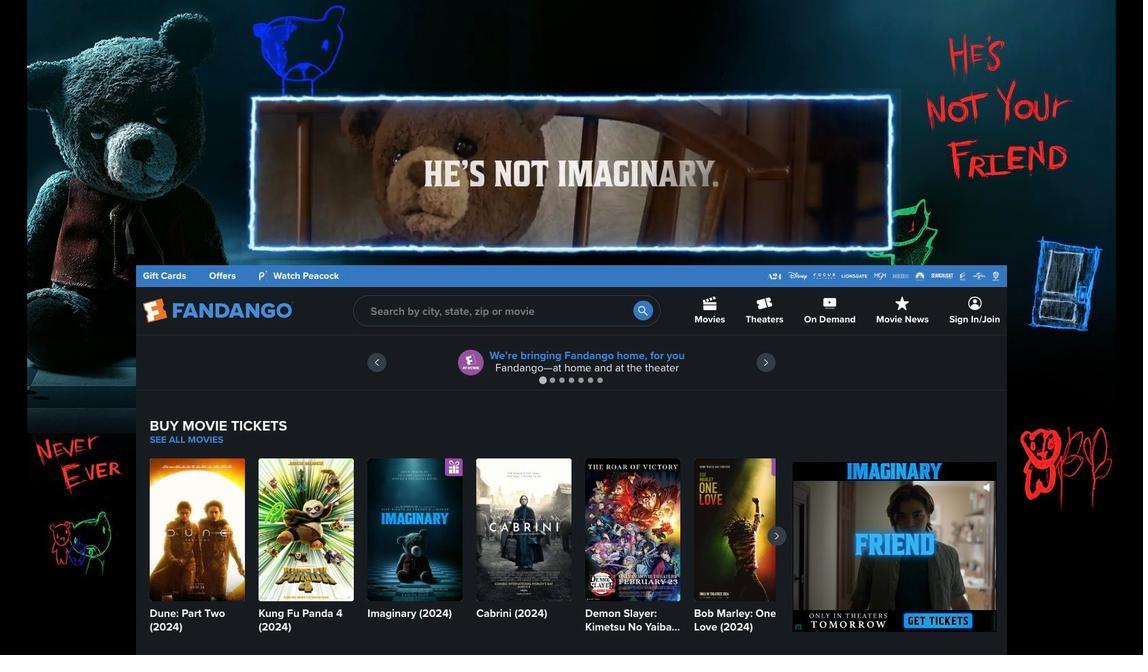 Task type: vqa. For each thing, say whether or not it's contained in the screenshot.
 Password Field
no



Task type: locate. For each thing, give the bounding box(es) containing it.
demon slayer: kimetsu no yaiba - to the hashira training (2024) poster image
[[586, 459, 681, 602]]

region
[[136, 336, 1008, 390]]

1 vertical spatial advertisement element
[[793, 462, 998, 633]]

1 gift box white image from the left
[[446, 459, 463, 477]]

None search field
[[353, 296, 661, 327]]

1 horizontal spatial gift box white image
[[772, 459, 790, 477]]

bob marley: one love (2024) poster image
[[695, 459, 790, 602]]

2 gift box white image from the left
[[772, 459, 790, 477]]

gift box white image
[[446, 459, 463, 477], [772, 459, 790, 477]]

0 horizontal spatial gift box white image
[[446, 459, 463, 477]]

cabrini (2024) poster image
[[477, 459, 572, 602]]

gift box white image for imaginary (2024) poster "image"
[[446, 459, 463, 477]]

0 vertical spatial advertisement element
[[242, 89, 902, 259]]

advertisement element
[[242, 89, 902, 259], [793, 462, 998, 633]]

Search by city, state, zip or movie text field
[[353, 296, 661, 327]]



Task type: describe. For each thing, give the bounding box(es) containing it.
offer icon image
[[459, 350, 484, 376]]

imaginary (2024) poster image
[[368, 459, 463, 602]]

gift box white image for bob marley: one love (2024) poster image
[[772, 459, 790, 477]]

kung fu panda 4 (2024) poster image
[[259, 459, 354, 602]]

dune: part two (2024) poster image
[[150, 459, 245, 602]]

select a slide to show tab list
[[136, 375, 1008, 385]]



